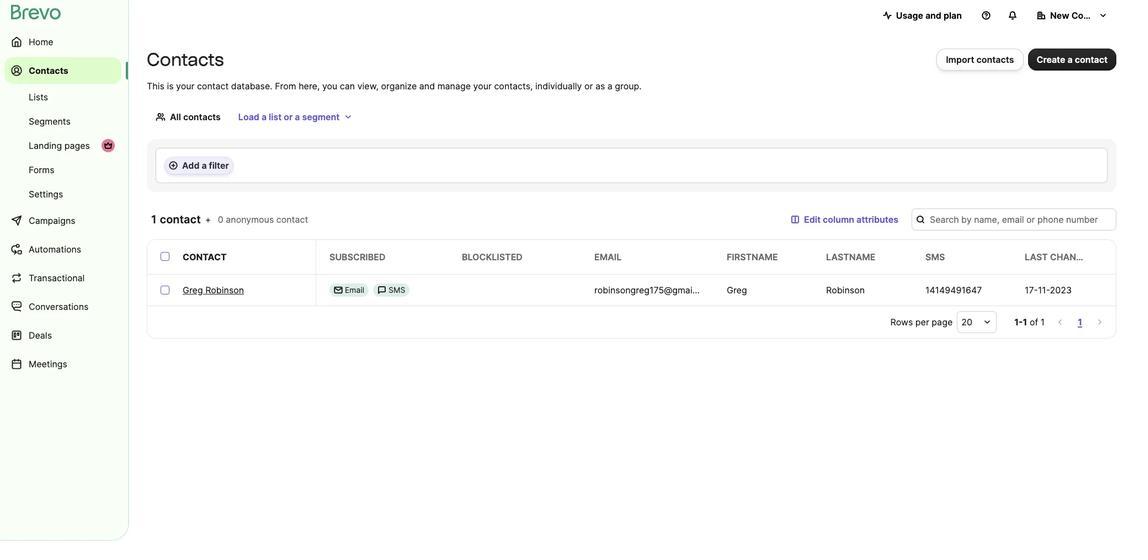Task type: describe. For each thing, give the bounding box(es) containing it.
lastname
[[826, 252, 876, 263]]

+
[[205, 214, 211, 225]]

Search by name, email or phone number search field
[[912, 209, 1116, 231]]

group.
[[615, 81, 642, 92]]

landing
[[29, 140, 62, 151]]

1 your from the left
[[176, 81, 195, 92]]

add a filter
[[182, 160, 229, 171]]

landing pages
[[29, 140, 90, 151]]

1-1 of 1
[[1014, 317, 1045, 328]]

segments link
[[4, 110, 121, 132]]

transactional
[[29, 273, 85, 284]]

2 robinson from the left
[[826, 285, 865, 296]]

new company
[[1050, 10, 1112, 21]]

load a list or a segment button
[[230, 106, 362, 128]]

forms
[[29, 164, 54, 175]]

1 inside "button"
[[1078, 317, 1082, 328]]

load
[[238, 111, 259, 123]]

edit column attributes button
[[782, 209, 907, 231]]

14149491647
[[926, 285, 982, 296]]

0 vertical spatial or
[[584, 81, 593, 92]]

plan
[[944, 10, 962, 21]]

new company button
[[1028, 4, 1116, 26]]

manage
[[437, 81, 471, 92]]

contact inside 1 contact + 0 anonymous contact
[[276, 214, 308, 225]]

usage
[[896, 10, 923, 21]]

0 vertical spatial sms
[[926, 252, 945, 263]]

rows
[[891, 317, 913, 328]]

automations
[[29, 244, 81, 255]]

page
[[932, 317, 953, 328]]

greg for greg
[[727, 285, 747, 296]]

create a contact
[[1037, 54, 1108, 65]]

settings
[[29, 189, 63, 200]]

is
[[167, 81, 174, 92]]

contact
[[183, 252, 227, 263]]

email
[[594, 252, 622, 263]]

contacts link
[[4, 57, 121, 84]]

a right list
[[295, 111, 300, 123]]

settings link
[[4, 183, 121, 205]]

a for add a filter
[[202, 160, 207, 171]]

conversations
[[29, 301, 89, 312]]

individually
[[535, 81, 582, 92]]

add a filter button
[[164, 157, 233, 174]]

contact inside button
[[1075, 54, 1108, 65]]

1 horizontal spatial contacts
[[147, 49, 224, 70]]

lists
[[29, 92, 48, 103]]

meetings
[[29, 359, 67, 370]]

last changed
[[1025, 252, 1095, 263]]

0
[[218, 214, 223, 225]]

all contacts
[[170, 111, 221, 123]]

contact left +
[[160, 213, 201, 226]]

home link
[[4, 29, 121, 55]]

2023
[[1050, 285, 1072, 296]]

usage and plan button
[[874, 4, 971, 26]]

firstname
[[727, 252, 778, 263]]

or inside load a list or a segment button
[[284, 111, 293, 123]]

list
[[269, 111, 282, 123]]

17-
[[1025, 285, 1038, 296]]

meetings link
[[4, 351, 121, 377]]

new
[[1050, 10, 1069, 21]]

a right 'as'
[[607, 81, 612, 92]]

import contacts button
[[937, 49, 1023, 71]]

2 your from the left
[[473, 81, 492, 92]]

0 horizontal spatial contacts
[[29, 65, 68, 76]]

contact up all contacts
[[197, 81, 229, 92]]

left___c25ys image
[[378, 286, 386, 295]]

create
[[1037, 54, 1065, 65]]

edit
[[804, 214, 821, 225]]

campaigns
[[29, 215, 75, 226]]

and inside button
[[925, 10, 941, 21]]

per
[[915, 317, 929, 328]]

all
[[170, 111, 181, 123]]

segment
[[302, 111, 340, 123]]

this
[[147, 81, 164, 92]]



Task type: locate. For each thing, give the bounding box(es) containing it.
changed
[[1050, 252, 1095, 263]]

0 horizontal spatial contacts
[[183, 111, 221, 123]]

a
[[1068, 54, 1073, 65], [607, 81, 612, 92], [262, 111, 267, 123], [295, 111, 300, 123], [202, 160, 207, 171]]

left___rvooi image
[[104, 141, 113, 150]]

0 horizontal spatial your
[[176, 81, 195, 92]]

a inside button
[[1068, 54, 1073, 65]]

pages
[[64, 140, 90, 151]]

import
[[946, 54, 974, 65]]

0 horizontal spatial or
[[284, 111, 293, 123]]

your right manage at the top of page
[[473, 81, 492, 92]]

you
[[322, 81, 337, 92]]

1 vertical spatial sms
[[389, 285, 405, 295]]

20 button
[[957, 311, 997, 333]]

1 horizontal spatial robinson
[[826, 285, 865, 296]]

1-
[[1014, 317, 1023, 328]]

filter
[[209, 160, 229, 171]]

contacts up is in the left top of the page
[[147, 49, 224, 70]]

a right the create
[[1068, 54, 1073, 65]]

a left list
[[262, 111, 267, 123]]

contact right the anonymous
[[276, 214, 308, 225]]

contacts right all
[[183, 111, 221, 123]]

organize
[[381, 81, 417, 92]]

transactional link
[[4, 265, 121, 291]]

0 horizontal spatial robinson
[[205, 285, 244, 296]]

sms right left___c25ys icon
[[389, 285, 405, 295]]

contact right the create
[[1075, 54, 1108, 65]]

contact
[[1075, 54, 1108, 65], [197, 81, 229, 92], [160, 213, 201, 226], [276, 214, 308, 225]]

1
[[151, 213, 157, 226], [1023, 317, 1027, 328], [1041, 317, 1045, 328], [1078, 317, 1082, 328]]

robinsongreg175@gmail.com
[[594, 285, 715, 296]]

column
[[823, 214, 854, 225]]

database.
[[231, 81, 272, 92]]

your right is in the left top of the page
[[176, 81, 195, 92]]

or
[[584, 81, 593, 92], [284, 111, 293, 123]]

anonymous
[[226, 214, 274, 225]]

contacts for import contacts
[[977, 54, 1014, 65]]

usage and plan
[[896, 10, 962, 21]]

1 horizontal spatial and
[[925, 10, 941, 21]]

1 horizontal spatial your
[[473, 81, 492, 92]]

17-11-2023
[[1025, 285, 1072, 296]]

here,
[[299, 81, 320, 92]]

greg for greg robinson
[[183, 285, 203, 296]]

of
[[1030, 317, 1038, 328]]

conversations link
[[4, 294, 121, 320]]

robinson down 'lastname'
[[826, 285, 865, 296]]

and left manage at the top of page
[[419, 81, 435, 92]]

can
[[340, 81, 355, 92]]

robinson
[[205, 285, 244, 296], [826, 285, 865, 296]]

create a contact button
[[1028, 49, 1116, 71]]

0 vertical spatial and
[[925, 10, 941, 21]]

1 vertical spatial and
[[419, 81, 435, 92]]

contacts right import
[[977, 54, 1014, 65]]

deals
[[29, 330, 52, 341]]

this is your contact database. from here, you can view, organize and manage your contacts, individually or as a group.
[[147, 81, 642, 92]]

2 greg from the left
[[727, 285, 747, 296]]

contacts
[[147, 49, 224, 70], [29, 65, 68, 76]]

home
[[29, 36, 53, 47]]

1 greg from the left
[[183, 285, 203, 296]]

company
[[1072, 10, 1112, 21]]

or right list
[[284, 111, 293, 123]]

contacts inside button
[[977, 54, 1014, 65]]

import contacts
[[946, 54, 1014, 65]]

forms link
[[4, 159, 121, 181]]

sms up 14149491647
[[926, 252, 945, 263]]

view,
[[357, 81, 379, 92]]

greg robinson
[[183, 285, 244, 296]]

1 robinson from the left
[[205, 285, 244, 296]]

attributes
[[857, 214, 898, 225]]

1 button
[[1076, 315, 1084, 330]]

a for load a list or a segment
[[262, 111, 267, 123]]

greg robinson link
[[183, 284, 244, 297]]

and left plan
[[925, 10, 941, 21]]

robinson down contact
[[205, 285, 244, 296]]

edit column attributes
[[804, 214, 898, 225]]

greg down firstname
[[727, 285, 747, 296]]

blocklisted
[[462, 252, 523, 263]]

0 vertical spatial contacts
[[977, 54, 1014, 65]]

0 horizontal spatial sms
[[389, 285, 405, 295]]

1 vertical spatial contacts
[[183, 111, 221, 123]]

lists link
[[4, 86, 121, 108]]

email
[[345, 285, 364, 295]]

as
[[595, 81, 605, 92]]

your
[[176, 81, 195, 92], [473, 81, 492, 92]]

contacts for all contacts
[[183, 111, 221, 123]]

1 horizontal spatial or
[[584, 81, 593, 92]]

campaigns link
[[4, 208, 121, 234]]

rows per page
[[891, 317, 953, 328]]

or left 'as'
[[584, 81, 593, 92]]

subscribed
[[329, 252, 386, 263]]

segments
[[29, 116, 71, 127]]

1 horizontal spatial contacts
[[977, 54, 1014, 65]]

left___c25ys image
[[334, 286, 343, 295]]

11-
[[1038, 285, 1050, 296]]

contacts up lists
[[29, 65, 68, 76]]

1 horizontal spatial sms
[[926, 252, 945, 263]]

from
[[275, 81, 296, 92]]

add
[[182, 160, 199, 171]]

0 horizontal spatial greg
[[183, 285, 203, 296]]

and
[[925, 10, 941, 21], [419, 81, 435, 92]]

load a list or a segment
[[238, 111, 340, 123]]

greg down contact
[[183, 285, 203, 296]]

a for create a contact
[[1068, 54, 1073, 65]]

20
[[962, 317, 972, 328]]

1 vertical spatial or
[[284, 111, 293, 123]]

a right add in the left top of the page
[[202, 160, 207, 171]]

landing pages link
[[4, 135, 121, 157]]

deals link
[[4, 322, 121, 349]]

automations link
[[4, 236, 121, 263]]

last
[[1025, 252, 1048, 263]]

1 horizontal spatial greg
[[727, 285, 747, 296]]

1 contact + 0 anonymous contact
[[151, 213, 308, 226]]

0 horizontal spatial and
[[419, 81, 435, 92]]



Task type: vqa. For each thing, say whether or not it's contained in the screenshot.
'a' in the 'Create a contact' button
yes



